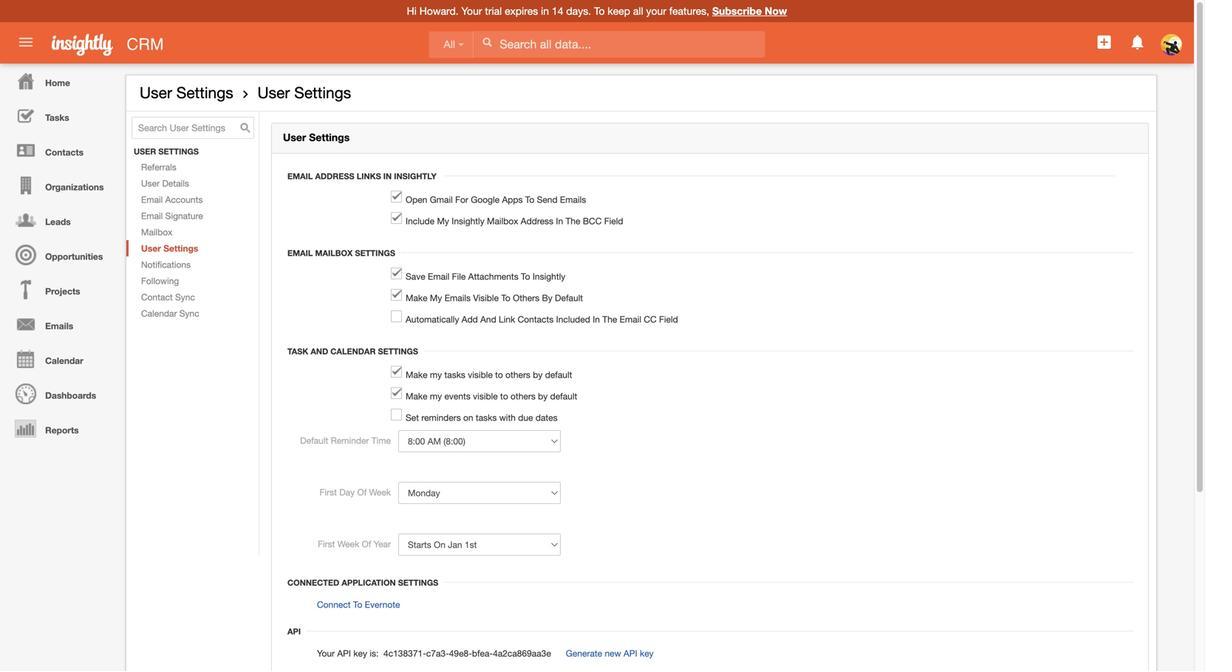 Task type: locate. For each thing, give the bounding box(es) containing it.
api left 'is:'
[[337, 648, 351, 658]]

default for make my events visible to others by default
[[550, 391, 577, 401]]

insightly down 'for' on the top of the page
[[452, 216, 485, 226]]

my for tasks
[[430, 370, 442, 380]]

default left reminder
[[300, 435, 328, 446]]

insightly up by
[[533, 271, 566, 282]]

your left 'is:'
[[317, 648, 335, 658]]

all
[[633, 5, 643, 17]]

tasks right the on
[[476, 412, 497, 423]]

following link
[[126, 273, 259, 289]]

1 vertical spatial tasks
[[476, 412, 497, 423]]

calendar inside user settings referrals user details email accounts email signature mailbox user settings notifications following contact sync calendar sync
[[141, 308, 177, 319]]

connect to evernote link
[[317, 599, 400, 610]]

field right cc
[[659, 314, 678, 324]]

key
[[353, 648, 367, 658], [640, 648, 654, 658]]

2 my from the top
[[430, 391, 442, 401]]

0 horizontal spatial insightly
[[394, 171, 437, 181]]

0 horizontal spatial in
[[383, 171, 392, 181]]

1 vertical spatial emails
[[445, 293, 471, 303]]

first
[[320, 487, 337, 497], [318, 539, 335, 549]]

trial
[[485, 5, 502, 17]]

0 vertical spatial the
[[566, 216, 580, 226]]

2 key from the left
[[640, 648, 654, 658]]

1 vertical spatial field
[[659, 314, 678, 324]]

14
[[552, 5, 563, 17]]

my for make
[[430, 293, 442, 303]]

1 vertical spatial my
[[430, 391, 442, 401]]

make
[[406, 293, 428, 303], [406, 370, 428, 380], [406, 391, 428, 401]]

my left events
[[430, 391, 442, 401]]

due
[[518, 412, 533, 423]]

crm
[[127, 35, 164, 54]]

make for make my emails visible to others by default
[[406, 293, 428, 303]]

the left bcc
[[566, 216, 580, 226]]

week
[[369, 487, 391, 497], [338, 539, 359, 549]]

first for first day of week
[[320, 487, 337, 497]]

in down 'send'
[[556, 216, 563, 226]]

email accounts link
[[126, 191, 259, 208]]

the right included
[[602, 314, 617, 324]]

0 vertical spatial and
[[480, 314, 496, 324]]

calendar right task
[[331, 347, 376, 356]]

0 vertical spatial visible
[[468, 370, 493, 380]]

2 horizontal spatial in
[[593, 314, 600, 324]]

my up reminders at the bottom left
[[430, 370, 442, 380]]

reminders
[[421, 412, 461, 423]]

user settings
[[140, 84, 233, 102], [258, 84, 351, 102], [283, 131, 350, 143]]

dates
[[536, 412, 558, 423]]

2 vertical spatial emails
[[45, 321, 73, 331]]

organizations
[[45, 182, 104, 192]]

1 vertical spatial others
[[511, 391, 536, 401]]

api
[[287, 627, 301, 636], [337, 648, 351, 658], [624, 648, 638, 658]]

week right day
[[369, 487, 391, 497]]

0 horizontal spatial tasks
[[444, 370, 466, 380]]

by for make my events visible to others by default
[[538, 391, 548, 401]]

the
[[566, 216, 580, 226], [602, 314, 617, 324]]

and right task
[[311, 347, 328, 356]]

2 vertical spatial insightly
[[533, 271, 566, 282]]

to up the with
[[500, 391, 508, 401]]

1 horizontal spatial in
[[556, 216, 563, 226]]

1 make from the top
[[406, 293, 428, 303]]

0 vertical spatial mailbox
[[487, 216, 518, 226]]

0 horizontal spatial mailbox
[[141, 227, 173, 237]]

2 horizontal spatial mailbox
[[487, 216, 518, 226]]

1 vertical spatial the
[[602, 314, 617, 324]]

hi howard. your trial expires in 14 days. to keep all your features, subscribe now
[[407, 5, 787, 17]]

key left 'is:'
[[353, 648, 367, 658]]

others
[[506, 370, 531, 380], [511, 391, 536, 401]]

in
[[383, 171, 392, 181], [556, 216, 563, 226], [593, 314, 600, 324]]

1 vertical spatial my
[[430, 293, 442, 303]]

0 vertical spatial others
[[506, 370, 531, 380]]

1 vertical spatial visible
[[473, 391, 498, 401]]

0 vertical spatial to
[[495, 370, 503, 380]]

emails inside emails link
[[45, 321, 73, 331]]

others
[[513, 293, 540, 303]]

calendar down the contact
[[141, 308, 177, 319]]

first up connected at the bottom left
[[318, 539, 335, 549]]

to for tasks
[[495, 370, 503, 380]]

1 vertical spatial of
[[362, 539, 371, 549]]

default reminder time
[[300, 435, 391, 446]]

and right add
[[480, 314, 496, 324]]

Search all data.... text field
[[474, 31, 765, 58]]

1 horizontal spatial mailbox
[[315, 248, 353, 258]]

0 vertical spatial default
[[545, 370, 572, 380]]

opportunities
[[45, 251, 103, 262]]

make for make my tasks visible to others by default
[[406, 370, 428, 380]]

year
[[374, 539, 391, 549]]

0 vertical spatial of
[[357, 487, 367, 497]]

0 horizontal spatial emails
[[45, 321, 73, 331]]

0 vertical spatial emails
[[560, 194, 586, 205]]

0 vertical spatial contacts
[[45, 147, 84, 157]]

subscribe now link
[[712, 5, 787, 17]]

by for make my tasks visible to others by default
[[533, 370, 543, 380]]

make my events visible to others by default
[[406, 391, 577, 401]]

first left day
[[320, 487, 337, 497]]

0 vertical spatial your
[[462, 5, 482, 17]]

1 vertical spatial and
[[311, 347, 328, 356]]

address down 'send'
[[521, 216, 554, 226]]

1 horizontal spatial field
[[659, 314, 678, 324]]

calendar inside calendar link
[[45, 355, 83, 366]]

connect
[[317, 599, 351, 610]]

0 horizontal spatial the
[[566, 216, 580, 226]]

in right included
[[593, 314, 600, 324]]

to right apps
[[525, 194, 534, 205]]

to for events
[[500, 391, 508, 401]]

bfea-
[[472, 648, 493, 658]]

notifications image
[[1129, 33, 1147, 51]]

tasks link
[[4, 98, 118, 133]]

settings
[[176, 84, 233, 102], [294, 84, 351, 102], [309, 131, 350, 143], [163, 243, 198, 254], [355, 248, 395, 258], [378, 347, 418, 356], [398, 578, 438, 588]]

my up automatically at the left
[[430, 293, 442, 303]]

dashboards link
[[4, 376, 118, 411]]

sync down contact sync "link"
[[179, 308, 199, 319]]

1 vertical spatial default
[[550, 391, 577, 401]]

1 horizontal spatial tasks
[[476, 412, 497, 423]]

1 vertical spatial your
[[317, 648, 335, 658]]

connected application settings
[[287, 578, 438, 588]]

0 vertical spatial my
[[437, 216, 449, 226]]

others for tasks
[[506, 370, 531, 380]]

1 horizontal spatial your
[[462, 5, 482, 17]]

of left year
[[362, 539, 371, 549]]

1 vertical spatial insightly
[[452, 216, 485, 226]]

0 vertical spatial default
[[555, 293, 583, 303]]

default
[[555, 293, 583, 303], [300, 435, 328, 446]]

1 vertical spatial by
[[538, 391, 548, 401]]

1 vertical spatial to
[[500, 391, 508, 401]]

1 horizontal spatial key
[[640, 648, 654, 658]]

in right links
[[383, 171, 392, 181]]

None checkbox
[[391, 191, 402, 203], [391, 268, 402, 279], [391, 289, 402, 301], [391, 191, 402, 203], [391, 268, 402, 279], [391, 289, 402, 301]]

0 horizontal spatial week
[[338, 539, 359, 549]]

2 horizontal spatial api
[[624, 648, 638, 658]]

days.
[[566, 5, 591, 17]]

key right new
[[640, 648, 654, 658]]

sync down following link
[[175, 292, 195, 302]]

1 vertical spatial sync
[[179, 308, 199, 319]]

0 vertical spatial make
[[406, 293, 428, 303]]

field right bcc
[[604, 216, 623, 226]]

send
[[537, 194, 558, 205]]

0 vertical spatial address
[[315, 171, 354, 181]]

address left links
[[315, 171, 354, 181]]

email
[[287, 171, 313, 181], [141, 194, 163, 205], [141, 211, 163, 221], [287, 248, 313, 258], [428, 271, 450, 282], [620, 314, 641, 324]]

contacts up organizations link
[[45, 147, 84, 157]]

to
[[594, 5, 605, 17], [525, 194, 534, 205], [521, 271, 530, 282], [501, 293, 511, 303], [353, 599, 362, 610]]

save
[[406, 271, 425, 282]]

1 vertical spatial first
[[318, 539, 335, 549]]

to down connected application settings
[[353, 599, 362, 610]]

emails right 'send'
[[560, 194, 586, 205]]

for
[[455, 194, 468, 205]]

leads
[[45, 217, 71, 227]]

make for make my events visible to others by default
[[406, 391, 428, 401]]

0 horizontal spatial calendar
[[45, 355, 83, 366]]

mailbox
[[487, 216, 518, 226], [141, 227, 173, 237], [315, 248, 353, 258]]

week left year
[[338, 539, 359, 549]]

emails up calendar link
[[45, 321, 73, 331]]

api right new
[[624, 648, 638, 658]]

reminder
[[331, 435, 369, 446]]

to left keep
[[594, 5, 605, 17]]

all
[[444, 39, 455, 50]]

0 vertical spatial by
[[533, 370, 543, 380]]

insightly up open
[[394, 171, 437, 181]]

0 vertical spatial first
[[320, 487, 337, 497]]

my down gmail
[[437, 216, 449, 226]]

emails
[[560, 194, 586, 205], [445, 293, 471, 303], [45, 321, 73, 331]]

0 vertical spatial insightly
[[394, 171, 437, 181]]

1 horizontal spatial emails
[[445, 293, 471, 303]]

emails down file
[[445, 293, 471, 303]]

my
[[430, 370, 442, 380], [430, 391, 442, 401]]

address
[[315, 171, 354, 181], [521, 216, 554, 226]]

1 horizontal spatial insightly
[[452, 216, 485, 226]]

0 horizontal spatial default
[[300, 435, 328, 446]]

on
[[463, 412, 473, 423]]

white image
[[482, 37, 492, 47]]

following
[[141, 276, 179, 286]]

of
[[357, 487, 367, 497], [362, 539, 371, 549]]

others up due
[[511, 391, 536, 401]]

attachments
[[468, 271, 519, 282]]

1 vertical spatial week
[[338, 539, 359, 549]]

contacts down others
[[518, 314, 554, 324]]

of right day
[[357, 487, 367, 497]]

time
[[372, 435, 391, 446]]

1 horizontal spatial contacts
[[518, 314, 554, 324]]

2 horizontal spatial calendar
[[331, 347, 376, 356]]

your left 'trial'
[[462, 5, 482, 17]]

projects
[[45, 286, 80, 296]]

0 horizontal spatial contacts
[[45, 147, 84, 157]]

0 horizontal spatial field
[[604, 216, 623, 226]]

visible
[[473, 293, 499, 303]]

visible down make my tasks visible to others by default
[[473, 391, 498, 401]]

settings inside user settings referrals user details email accounts email signature mailbox user settings notifications following contact sync calendar sync
[[163, 243, 198, 254]]

1 vertical spatial make
[[406, 370, 428, 380]]

calendar up dashboards link
[[45, 355, 83, 366]]

visible up make my events visible to others by default
[[468, 370, 493, 380]]

navigation
[[0, 64, 118, 446]]

your
[[646, 5, 667, 17]]

organizations link
[[4, 168, 118, 202]]

contacts
[[45, 147, 84, 157], [518, 314, 554, 324]]

api down connected at the bottom left
[[287, 627, 301, 636]]

1 horizontal spatial default
[[555, 293, 583, 303]]

0 vertical spatial week
[[369, 487, 391, 497]]

navigation containing home
[[0, 64, 118, 446]]

to up make my events visible to others by default
[[495, 370, 503, 380]]

referrals
[[141, 162, 176, 172]]

0 vertical spatial my
[[430, 370, 442, 380]]

0 vertical spatial field
[[604, 216, 623, 226]]

0 horizontal spatial key
[[353, 648, 367, 658]]

calendar link
[[4, 341, 118, 376]]

and
[[480, 314, 496, 324], [311, 347, 328, 356]]

tasks up events
[[444, 370, 466, 380]]

1 vertical spatial contacts
[[518, 314, 554, 324]]

1 my from the top
[[430, 370, 442, 380]]

1 horizontal spatial address
[[521, 216, 554, 226]]

insightly
[[394, 171, 437, 181], [452, 216, 485, 226], [533, 271, 566, 282]]

3 make from the top
[[406, 391, 428, 401]]

2 vertical spatial make
[[406, 391, 428, 401]]

1 horizontal spatial week
[[369, 487, 391, 497]]

default for make my tasks visible to others by default
[[545, 370, 572, 380]]

open
[[406, 194, 427, 205]]

to
[[495, 370, 503, 380], [500, 391, 508, 401]]

others up make my events visible to others by default
[[506, 370, 531, 380]]

None checkbox
[[391, 212, 402, 224], [391, 310, 402, 322], [391, 366, 402, 378], [391, 387, 402, 399], [391, 409, 402, 421], [391, 212, 402, 224], [391, 310, 402, 322], [391, 366, 402, 378], [391, 387, 402, 399], [391, 409, 402, 421]]

save email file attachments to insightly
[[406, 271, 566, 282]]

home link
[[4, 64, 118, 98]]

contact sync link
[[126, 289, 259, 305]]

calendar
[[141, 308, 177, 319], [331, 347, 376, 356], [45, 355, 83, 366]]

2 make from the top
[[406, 370, 428, 380]]

4c138371-
[[384, 648, 426, 658]]

1 vertical spatial mailbox
[[141, 227, 173, 237]]

default right by
[[555, 293, 583, 303]]

accounts
[[165, 194, 203, 205]]

1 vertical spatial default
[[300, 435, 328, 446]]

1 horizontal spatial calendar
[[141, 308, 177, 319]]

0 vertical spatial in
[[383, 171, 392, 181]]

1 vertical spatial address
[[521, 216, 554, 226]]



Task type: describe. For each thing, give the bounding box(es) containing it.
included
[[556, 314, 590, 324]]

visible for tasks
[[468, 370, 493, 380]]

2 horizontal spatial insightly
[[533, 271, 566, 282]]

details
[[162, 178, 189, 188]]

settings
[[158, 147, 199, 156]]

emails link
[[4, 307, 118, 341]]

gmail
[[430, 194, 453, 205]]

49e8-
[[449, 648, 472, 658]]

first day of week
[[320, 487, 391, 497]]

opportunities link
[[4, 237, 118, 272]]

first week of year
[[318, 539, 391, 549]]

task and calendar settings
[[287, 347, 418, 356]]

connected
[[287, 578, 339, 588]]

your api key is: 4c138371-c7a3-49e8-bfea-4a2ca869aa3e
[[317, 648, 551, 658]]

others for events
[[511, 391, 536, 401]]

user details link
[[126, 175, 259, 191]]

make my tasks visible to others by default
[[406, 370, 572, 380]]

expires
[[505, 5, 538, 17]]

email address links in insightly
[[287, 171, 437, 181]]

dashboards
[[45, 390, 96, 401]]

first for first week of year
[[318, 539, 335, 549]]

bcc
[[583, 216, 602, 226]]

0 vertical spatial sync
[[175, 292, 195, 302]]

0 vertical spatial tasks
[[444, 370, 466, 380]]

to right visible
[[501, 293, 511, 303]]

2 vertical spatial mailbox
[[315, 248, 353, 258]]

0 horizontal spatial and
[[311, 347, 328, 356]]

keep
[[608, 5, 630, 17]]

email mailbox settings
[[287, 248, 395, 258]]

1 vertical spatial in
[[556, 216, 563, 226]]

set reminders on tasks with due dates
[[406, 412, 558, 423]]

by
[[542, 293, 553, 303]]

0 horizontal spatial your
[[317, 648, 335, 658]]

calendar sync link
[[126, 305, 259, 322]]

1 horizontal spatial the
[[602, 314, 617, 324]]

automatically add and link contacts included in the email cc field
[[406, 314, 678, 324]]

file
[[452, 271, 466, 282]]

generate new api key link
[[566, 648, 654, 658]]

hi
[[407, 5, 417, 17]]

cc
[[644, 314, 657, 324]]

with
[[499, 412, 516, 423]]

links
[[357, 171, 381, 181]]

1 horizontal spatial and
[[480, 314, 496, 324]]

google
[[471, 194, 500, 205]]

tasks
[[45, 112, 69, 123]]

my for events
[[430, 391, 442, 401]]

notifications
[[141, 259, 191, 270]]

of for year
[[362, 539, 371, 549]]

reports
[[45, 425, 79, 435]]

subscribe
[[712, 5, 762, 17]]

mailbox inside user settings referrals user details email accounts email signature mailbox user settings notifications following contact sync calendar sync
[[141, 227, 173, 237]]

all link
[[429, 31, 474, 58]]

4a2ca869aa3e
[[493, 648, 551, 658]]

2 horizontal spatial emails
[[560, 194, 586, 205]]

referrals link
[[126, 159, 259, 175]]

of for week
[[357, 487, 367, 497]]

c7a3-
[[426, 648, 449, 658]]

evernote
[[365, 599, 400, 610]]

include
[[406, 216, 435, 226]]

generate
[[566, 648, 602, 658]]

task
[[287, 347, 308, 356]]

notifications link
[[126, 256, 259, 273]]

1 key from the left
[[353, 648, 367, 658]]

application
[[342, 578, 396, 588]]

email signature link
[[126, 208, 259, 224]]

Search User Settings text field
[[132, 117, 254, 139]]

is:
[[370, 648, 379, 658]]

now
[[765, 5, 787, 17]]

visible for events
[[473, 391, 498, 401]]

set
[[406, 412, 419, 423]]

1 horizontal spatial api
[[337, 648, 351, 658]]

leads link
[[4, 202, 118, 237]]

apps
[[502, 194, 523, 205]]

user settings referrals user details email accounts email signature mailbox user settings notifications following contact sync calendar sync
[[134, 147, 203, 319]]

user
[[134, 147, 156, 156]]

reports link
[[4, 411, 118, 446]]

generate new api key
[[566, 648, 654, 658]]

automatically
[[406, 314, 459, 324]]

my for include
[[437, 216, 449, 226]]

connect to evernote
[[317, 599, 400, 610]]

day
[[339, 487, 355, 497]]

0 horizontal spatial address
[[315, 171, 354, 181]]

new
[[605, 648, 621, 658]]

2 vertical spatial in
[[593, 314, 600, 324]]

to up others
[[521, 271, 530, 282]]

include my insightly mailbox address in the bcc field
[[406, 216, 623, 226]]

open gmail for google apps to send emails
[[406, 194, 586, 205]]

features,
[[669, 5, 709, 17]]

0 horizontal spatial api
[[287, 627, 301, 636]]

home
[[45, 78, 70, 88]]

signature
[[165, 211, 203, 221]]

events
[[444, 391, 471, 401]]

howard.
[[420, 5, 459, 17]]



Task type: vqa. For each thing, say whether or not it's contained in the screenshot.
the "I" at the left top of the page
no



